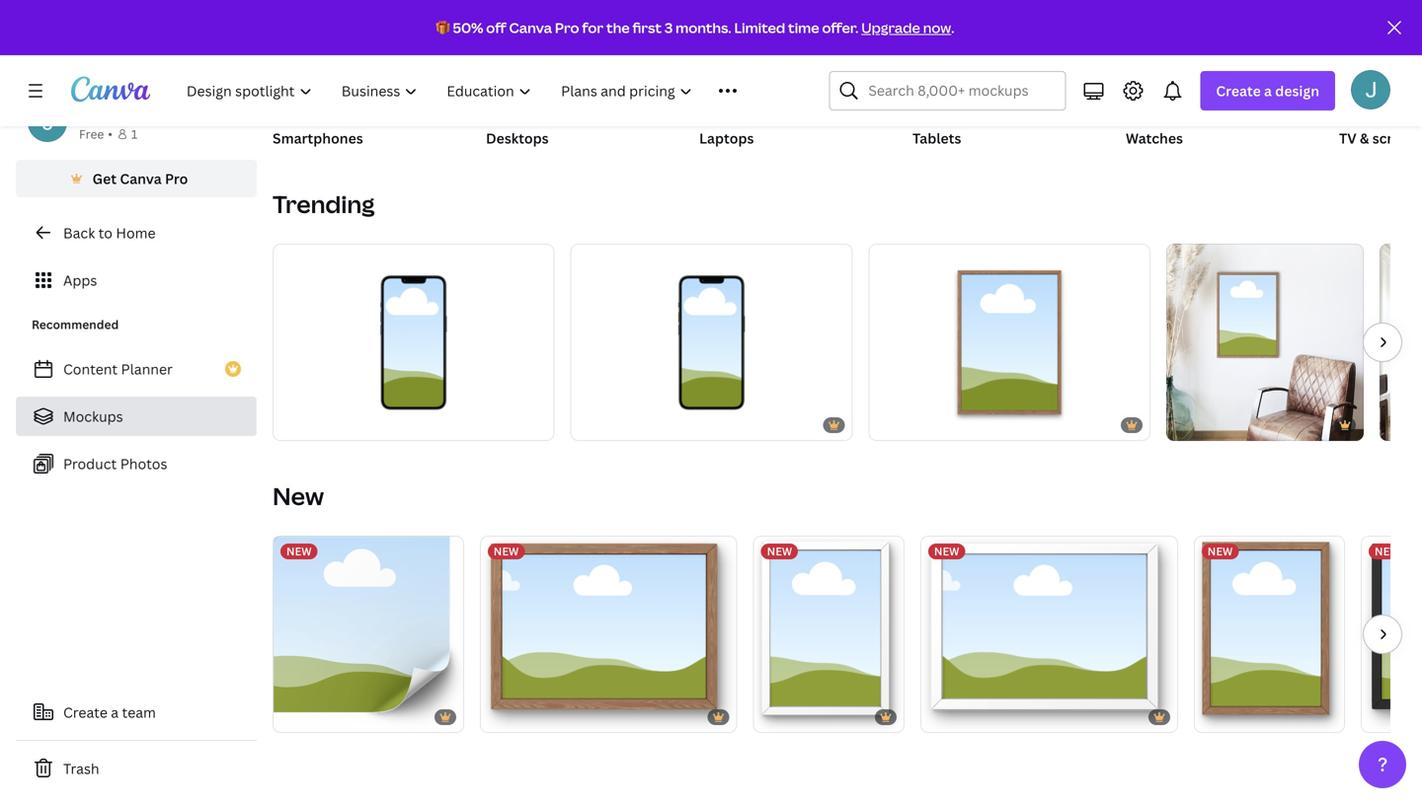 Task type: locate. For each thing, give the bounding box(es) containing it.
group
[[273, 244, 555, 441], [571, 244, 853, 441], [869, 244, 1151, 441], [1167, 244, 1364, 441]]

0 vertical spatial create
[[1216, 81, 1261, 100]]

6 new from the left
[[1375, 544, 1400, 559]]

•
[[108, 126, 113, 142]]

0 vertical spatial canva
[[509, 18, 552, 37]]

team
[[122, 704, 156, 722]]

0 vertical spatial pro
[[555, 18, 579, 37]]

1 horizontal spatial canva
[[509, 18, 552, 37]]

smartphones group
[[273, 0, 470, 149]]

create for create a team
[[63, 704, 108, 722]]

desktops group
[[486, 0, 683, 149]]

laptops
[[699, 129, 754, 148]]

limited
[[734, 18, 785, 37]]

a inside dropdown button
[[1264, 81, 1272, 100]]

a
[[1264, 81, 1272, 100], [111, 704, 119, 722]]

content planner link
[[16, 350, 257, 389]]

🎁
[[436, 18, 450, 37]]

upgrade now button
[[861, 18, 951, 37]]

first
[[633, 18, 662, 37]]

tablets group
[[913, 0, 1110, 149]]

canva
[[509, 18, 552, 37], [120, 169, 162, 188]]

design
[[1275, 81, 1319, 100]]

tv & screens group
[[1339, 0, 1422, 149]]

trash
[[63, 760, 99, 779]]

1 new from the left
[[286, 544, 312, 559]]

new
[[286, 544, 312, 559], [494, 544, 519, 559], [767, 544, 792, 559], [934, 544, 959, 559], [1208, 544, 1233, 559], [1375, 544, 1400, 559]]

0 horizontal spatial pro
[[165, 169, 188, 188]]

product photos
[[63, 455, 167, 474]]

create inside button
[[63, 704, 108, 722]]

new group
[[273, 536, 464, 734], [480, 536, 737, 734], [753, 536, 905, 734], [920, 536, 1178, 734], [1194, 536, 1345, 734], [1361, 536, 1422, 734]]

watches
[[1126, 129, 1183, 148]]

create a team button
[[16, 693, 257, 733]]

1 vertical spatial pro
[[165, 169, 188, 188]]

1 new group from the left
[[273, 536, 464, 734]]

5 new from the left
[[1208, 544, 1233, 559]]

a left the design on the right
[[1264, 81, 1272, 100]]

create
[[1216, 81, 1261, 100], [63, 704, 108, 722]]

0 horizontal spatial create
[[63, 704, 108, 722]]

1 vertical spatial canva
[[120, 169, 162, 188]]

new for first new group
[[286, 544, 312, 559]]

0 horizontal spatial a
[[111, 704, 119, 722]]

a left the team at the left of page
[[111, 704, 119, 722]]

upgrade
[[861, 18, 920, 37]]

list
[[16, 350, 257, 484]]

tv & screens
[[1339, 129, 1422, 148]]

list containing content planner
[[16, 350, 257, 484]]

create left the design on the right
[[1216, 81, 1261, 100]]

watches group
[[1126, 0, 1323, 149]]

create a team
[[63, 704, 156, 722]]

3 new from the left
[[767, 544, 792, 559]]

create inside dropdown button
[[1216, 81, 1261, 100]]

smartphones
[[273, 129, 363, 148]]

get canva pro
[[93, 169, 188, 188]]

a inside button
[[111, 704, 119, 722]]

4 new from the left
[[934, 544, 959, 559]]

get
[[93, 169, 117, 188]]

1 horizontal spatial pro
[[555, 18, 579, 37]]

planner
[[121, 360, 173, 379]]

1 horizontal spatial a
[[1264, 81, 1272, 100]]

canva right get
[[120, 169, 162, 188]]

Label search field
[[868, 72, 1053, 110]]

a for team
[[111, 704, 119, 722]]

1 vertical spatial create
[[63, 704, 108, 722]]

tablets
[[913, 129, 961, 148]]

2 new from the left
[[494, 544, 519, 559]]

now
[[923, 18, 951, 37]]

pro left for
[[555, 18, 579, 37]]

🎁 50% off canva pro for the first 3 months. limited time offer. upgrade now .
[[436, 18, 954, 37]]

.
[[951, 18, 954, 37]]

1 vertical spatial a
[[111, 704, 119, 722]]

create for create a design
[[1216, 81, 1261, 100]]

canva right off at the left top of page
[[509, 18, 552, 37]]

1
[[131, 126, 138, 142]]

1 group from the left
[[273, 244, 555, 441]]

create a design
[[1216, 81, 1319, 100]]

0 vertical spatial a
[[1264, 81, 1272, 100]]

pro
[[555, 18, 579, 37], [165, 169, 188, 188]]

apps
[[63, 271, 97, 290]]

0 horizontal spatial canva
[[120, 169, 162, 188]]

1 horizontal spatial create
[[1216, 81, 1261, 100]]

top level navigation element
[[174, 71, 782, 111], [174, 71, 782, 111]]

back to home
[[63, 224, 156, 242]]

back
[[63, 224, 95, 242]]

pro up back to home link
[[165, 169, 188, 188]]

home
[[116, 224, 156, 242]]

create left the team at the left of page
[[63, 704, 108, 722]]



Task type: vqa. For each thing, say whether or not it's contained in the screenshot.
Create for Create a team
yes



Task type: describe. For each thing, give the bounding box(es) containing it.
trending
[[273, 188, 375, 220]]

laptops group
[[699, 0, 897, 149]]

photos
[[120, 455, 167, 474]]

canva inside 'button'
[[120, 169, 162, 188]]

desktops
[[486, 129, 549, 148]]

recommended
[[32, 317, 119, 333]]

new for 2nd new group from the right
[[1208, 544, 1233, 559]]

to
[[98, 224, 113, 242]]

&
[[1360, 129, 1369, 148]]

a for design
[[1264, 81, 1272, 100]]

3
[[665, 18, 673, 37]]

5 new group from the left
[[1194, 536, 1345, 734]]

2 new group from the left
[[480, 536, 737, 734]]

3 new group from the left
[[753, 536, 905, 734]]

50%
[[453, 18, 483, 37]]

free
[[79, 126, 104, 142]]

free •
[[79, 126, 113, 142]]

new for third new group from the right
[[934, 544, 959, 559]]

new for fifth new group from the right
[[494, 544, 519, 559]]

new
[[273, 480, 324, 513]]

the
[[606, 18, 630, 37]]

off
[[486, 18, 506, 37]]

mockups
[[63, 407, 123, 426]]

3 group from the left
[[869, 244, 1151, 441]]

create a design button
[[1200, 71, 1335, 111]]

content planner
[[63, 360, 173, 379]]

4 group from the left
[[1167, 244, 1364, 441]]

time
[[788, 18, 819, 37]]

screens
[[1372, 129, 1422, 148]]

john smith image
[[1351, 70, 1391, 109]]

product photos link
[[16, 444, 257, 484]]

content
[[63, 360, 118, 379]]

2 group from the left
[[571, 244, 853, 441]]

mockups link
[[16, 397, 257, 437]]

apps link
[[16, 261, 257, 300]]

months.
[[676, 18, 731, 37]]

back to home link
[[16, 213, 257, 253]]

for
[[582, 18, 604, 37]]

6 new group from the left
[[1361, 536, 1422, 734]]

get canva pro button
[[16, 160, 257, 198]]

offer.
[[822, 18, 859, 37]]

product
[[63, 455, 117, 474]]

new for 3rd new group from left
[[767, 544, 792, 559]]

trash link
[[16, 750, 257, 789]]

pro inside 'button'
[[165, 169, 188, 188]]

tv
[[1339, 129, 1357, 148]]

4 new group from the left
[[920, 536, 1178, 734]]



